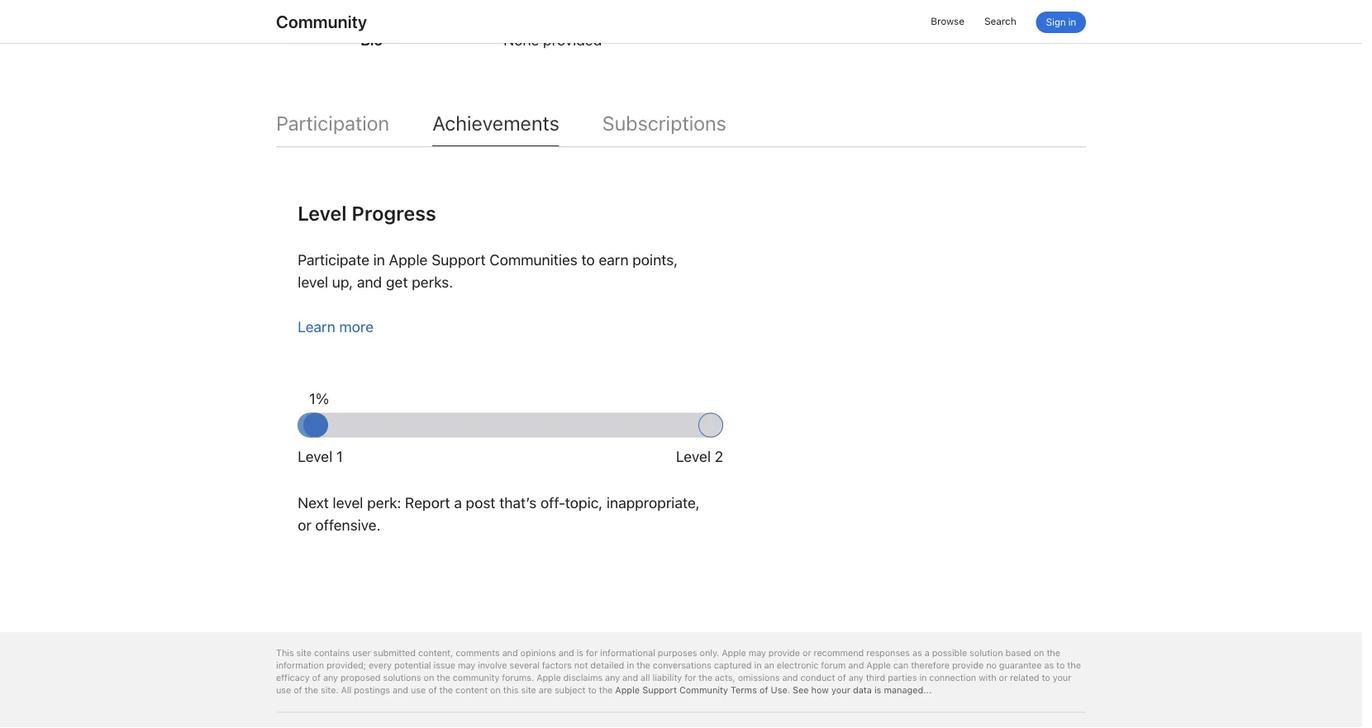 Task type: vqa. For each thing, say whether or not it's contained in the screenshot.

no



Task type: locate. For each thing, give the bounding box(es) containing it.
next level perk: report a post that's off-topic, inappropriate, or offensive.
[[298, 494, 700, 534]]

a
[[454, 494, 462, 512], [925, 647, 930, 658]]

apple support community terms of use link
[[615, 684, 788, 695]]

0 vertical spatial or
[[298, 516, 311, 534]]

0 vertical spatial level
[[298, 273, 328, 291]]

0 horizontal spatial is
[[577, 647, 584, 658]]

1 vertical spatial support
[[643, 684, 677, 695]]

0 vertical spatial a
[[454, 494, 462, 512]]

of down issue
[[428, 684, 437, 695]]

the
[[1047, 647, 1061, 658], [637, 660, 650, 670], [1068, 660, 1081, 670], [437, 672, 450, 683], [699, 672, 713, 683], [305, 684, 318, 695], [439, 684, 453, 695], [599, 684, 613, 695]]

1 vertical spatial your
[[832, 684, 851, 695]]

use down solutions
[[411, 684, 426, 695]]

and up .
[[783, 672, 798, 683]]

2 any from the left
[[605, 672, 620, 683]]

1 vertical spatial may
[[458, 660, 475, 670]]

0 vertical spatial may
[[749, 647, 766, 658]]

level left up,
[[298, 273, 328, 291]]

is down third
[[875, 684, 882, 695]]

learn more
[[298, 318, 374, 336]]

bio
[[360, 32, 383, 49]]

your right 'related'
[[1053, 672, 1072, 683]]

0 horizontal spatial use
[[276, 684, 291, 695]]

several
[[510, 660, 540, 670]]

on down issue
[[424, 672, 434, 683]]

0 vertical spatial your
[[1053, 672, 1072, 683]]

report
[[405, 494, 450, 512]]

a left the post at the left bottom
[[454, 494, 462, 512]]

1 horizontal spatial a
[[925, 647, 930, 658]]

is
[[577, 647, 584, 658], [875, 684, 882, 695]]

use down efficacy
[[276, 684, 291, 695]]

0 horizontal spatial may
[[458, 660, 475, 670]]

level left 1
[[298, 448, 333, 465]]

0 vertical spatial support
[[432, 251, 486, 269]]

is inside this site contains user submitted content, comments and opinions and is for informational purposes                     only. apple may provide or recommend responses as a possible solution based on the information                     provided; every potential issue may involve several factors not detailed in the conversations                     captured in an electronic forum and apple can therefore provide no guarantee as to the efficacy of                     any proposed solutions on the community forums. apple disclaims any and all liability for the acts,                     omissions and conduct of any third parties in connection with or related to your use of the site.                     all postings and use of the content on this site are subject to the
[[577, 647, 584, 658]]

0 horizontal spatial level
[[298, 273, 328, 291]]

in down informational
[[627, 660, 634, 670]]

for
[[586, 647, 598, 658], [685, 672, 696, 683]]

of down omissions
[[760, 684, 769, 695]]

can
[[894, 660, 909, 670]]

1 any from the left
[[323, 672, 338, 683]]

main content
[[258, 0, 1105, 616]]

achievements link
[[432, 112, 559, 147]]

connection
[[930, 672, 977, 683]]

on right based
[[1034, 647, 1045, 658]]

only.
[[700, 647, 720, 658]]

level up participate
[[298, 201, 347, 225]]

0 vertical spatial is
[[577, 647, 584, 658]]

provide up connection
[[952, 660, 984, 670]]

1 horizontal spatial community
[[680, 684, 728, 695]]

1%
[[310, 390, 330, 408]]

provided;
[[327, 660, 366, 670]]

comments
[[456, 647, 500, 658]]

apple
[[389, 251, 428, 269], [722, 647, 746, 658], [867, 660, 891, 670], [537, 672, 561, 683], [615, 684, 640, 695]]

site.
[[321, 684, 339, 695]]

1 vertical spatial level
[[333, 494, 363, 512]]

level
[[298, 201, 347, 225], [298, 448, 333, 465], [676, 448, 711, 465]]

1 horizontal spatial may
[[749, 647, 766, 658]]

0 horizontal spatial any
[[323, 672, 338, 683]]

1 vertical spatial as
[[1045, 660, 1054, 670]]

2 horizontal spatial or
[[999, 672, 1008, 683]]

0 vertical spatial provide
[[769, 647, 800, 658]]

to left earn
[[581, 251, 595, 269]]

site down forums.
[[521, 684, 536, 695]]

proposed
[[341, 672, 381, 683]]

0 horizontal spatial community
[[276, 11, 367, 32]]

participate
[[298, 251, 369, 269]]

1 horizontal spatial on
[[490, 684, 501, 695]]

get
[[386, 273, 408, 291]]

any
[[323, 672, 338, 683], [605, 672, 620, 683], [849, 672, 864, 683]]

0 horizontal spatial provide
[[769, 647, 800, 658]]

perk:
[[367, 494, 401, 512]]

parties
[[888, 672, 917, 683]]

provide up electronic
[[769, 647, 800, 658]]

browse link
[[931, 12, 965, 31]]

and right up,
[[357, 273, 382, 291]]

and up factors on the left bottom of the page
[[559, 647, 574, 658]]

1 vertical spatial a
[[925, 647, 930, 658]]

level up offensive.
[[333, 494, 363, 512]]

level left 2
[[676, 448, 711, 465]]

1 horizontal spatial use
[[411, 684, 426, 695]]

0 horizontal spatial a
[[454, 494, 462, 512]]

on left this
[[490, 684, 501, 695]]

0 horizontal spatial for
[[586, 647, 598, 658]]

points,
[[633, 251, 678, 269]]

a inside this site contains user submitted content, comments and opinions and is for informational purposes                     only. apple may provide or recommend responses as a possible solution based on the information                     provided; every potential issue may involve several factors not detailed in the conversations                     captured in an electronic forum and apple can therefore provide no guarantee as to the efficacy of                     any proposed solutions on the community forums. apple disclaims any and all liability for the acts,                     omissions and conduct of any third parties in connection with or related to your use of the site.                     all postings and use of the content on this site are subject to the
[[925, 647, 930, 658]]

or right with
[[999, 672, 1008, 683]]

level inside next level perk: report a post that's off-topic, inappropriate, or offensive.
[[333, 494, 363, 512]]

of down forum
[[838, 672, 846, 683]]

support down liability
[[643, 684, 677, 695]]

possible
[[932, 647, 967, 658]]

factors
[[542, 660, 572, 670]]

1 horizontal spatial level
[[333, 494, 363, 512]]

level 1
[[298, 448, 343, 465]]

guarantee
[[1000, 660, 1042, 670]]

2 vertical spatial on
[[490, 684, 501, 695]]

informational
[[600, 647, 655, 658]]

1 horizontal spatial site
[[521, 684, 536, 695]]

any up see how your data is managed... 'link'
[[849, 672, 864, 683]]

1 horizontal spatial as
[[1045, 660, 1054, 670]]

0 vertical spatial on
[[1034, 647, 1045, 658]]

post
[[466, 494, 495, 512]]

a inside next level perk: report a post that's off-topic, inappropriate, or offensive.
[[454, 494, 462, 512]]

support up perks.
[[432, 251, 486, 269]]

in right sign on the top
[[1069, 16, 1077, 28]]

level for level progress
[[298, 201, 347, 225]]

how
[[812, 684, 829, 695]]

2 horizontal spatial on
[[1034, 647, 1045, 658]]

0 horizontal spatial as
[[913, 647, 922, 658]]

level
[[298, 273, 328, 291], [333, 494, 363, 512]]

topic,
[[565, 494, 603, 512]]

any up site.
[[323, 672, 338, 683]]

0 vertical spatial site
[[296, 647, 312, 658]]

for up not
[[586, 647, 598, 658]]

a up therefore
[[925, 647, 930, 658]]

for down conversations
[[685, 672, 696, 683]]

as right the guarantee on the bottom right of page
[[1045, 660, 1054, 670]]

0 horizontal spatial on
[[424, 672, 434, 683]]

or down next
[[298, 516, 311, 534]]

on
[[1034, 647, 1045, 658], [424, 672, 434, 683], [490, 684, 501, 695]]

1 horizontal spatial or
[[803, 647, 812, 658]]

1 vertical spatial site
[[521, 684, 536, 695]]

as up therefore
[[913, 647, 922, 658]]

2 vertical spatial or
[[999, 672, 1008, 683]]

site up information
[[296, 647, 312, 658]]

may up community in the left of the page
[[458, 660, 475, 670]]

opinions
[[521, 647, 556, 658]]

1 vertical spatial or
[[803, 647, 812, 658]]

or up electronic
[[803, 647, 812, 658]]

as
[[913, 647, 922, 658], [1045, 660, 1054, 670]]

to
[[581, 251, 595, 269], [1057, 660, 1065, 670], [1042, 672, 1051, 683], [588, 684, 597, 695]]

may
[[749, 647, 766, 658], [458, 660, 475, 670]]

conversations
[[653, 660, 712, 670]]

or inside next level perk: report a post that's off-topic, inappropriate, or offensive.
[[298, 516, 311, 534]]

0 horizontal spatial support
[[432, 251, 486, 269]]

responses
[[867, 647, 910, 658]]

in right participate
[[373, 251, 385, 269]]

level 2
[[676, 448, 723, 465]]

apple up "get"
[[389, 251, 428, 269]]

offensive.
[[315, 516, 381, 534]]

provided
[[543, 32, 602, 49]]

1 horizontal spatial is
[[875, 684, 882, 695]]

level inside participate in apple support communities to earn points, level up, and get perks.
[[298, 273, 328, 291]]

based
[[1006, 647, 1032, 658]]

apple support community terms of use . see how your data is managed...
[[615, 684, 932, 695]]

and
[[357, 273, 382, 291], [502, 647, 518, 658], [559, 647, 574, 658], [849, 660, 864, 670], [623, 672, 638, 683], [783, 672, 798, 683], [393, 684, 408, 695]]

1 horizontal spatial any
[[605, 672, 620, 683]]

apple up are
[[537, 672, 561, 683]]

subscriptions
[[602, 112, 726, 136]]

2 horizontal spatial any
[[849, 672, 864, 683]]

your right how
[[832, 684, 851, 695]]

earn
[[599, 251, 629, 269]]

community link
[[276, 11, 367, 32]]

1 vertical spatial provide
[[952, 660, 984, 670]]

postings
[[354, 684, 390, 695]]

may up an
[[749, 647, 766, 658]]

1 horizontal spatial support
[[643, 684, 677, 695]]

to right 'related'
[[1042, 672, 1051, 683]]

0 horizontal spatial or
[[298, 516, 311, 534]]

solutions
[[383, 672, 421, 683]]

in inside participate in apple support communities to earn points, level up, and get perks.
[[373, 251, 385, 269]]

forum
[[821, 660, 846, 670]]

is up not
[[577, 647, 584, 658]]

and up several
[[502, 647, 518, 658]]

sign in
[[1046, 16, 1077, 28]]

electronic
[[777, 660, 819, 670]]

that's
[[499, 494, 537, 512]]

next
[[298, 494, 329, 512]]

information
[[276, 660, 324, 670]]

0 horizontal spatial your
[[832, 684, 851, 695]]

1 horizontal spatial your
[[1053, 672, 1072, 683]]

see
[[793, 684, 809, 695]]

level progress
[[298, 201, 436, 225]]

disclaims
[[564, 672, 603, 683]]

any down detailed
[[605, 672, 620, 683]]

1 vertical spatial community
[[680, 684, 728, 695]]

1 vertical spatial for
[[685, 672, 696, 683]]

communities
[[489, 251, 578, 269]]

recommend
[[814, 647, 864, 658]]

none provided
[[504, 32, 602, 49]]

1 vertical spatial is
[[875, 684, 882, 695]]

to down disclaims
[[588, 684, 597, 695]]

your inside this site contains user submitted content, comments and opinions and is for informational purposes                     only. apple may provide or recommend responses as a possible solution based on the information                     provided; every potential issue may involve several factors not detailed in the conversations                     captured in an electronic forum and apple can therefore provide no guarantee as to the efficacy of                     any proposed solutions on the community forums. apple disclaims any and all liability for the acts,                     omissions and conduct of any third parties in connection with or related to your use of the site.                     all postings and use of the content on this site are subject to the
[[1053, 672, 1072, 683]]



Task type: describe. For each thing, give the bounding box(es) containing it.
acts,
[[715, 672, 736, 683]]

of down information
[[312, 672, 321, 683]]

1 horizontal spatial for
[[685, 672, 696, 683]]

in left an
[[754, 660, 762, 670]]

to right the guarantee on the bottom right of page
[[1057, 660, 1065, 670]]

involve
[[478, 660, 507, 670]]

level for level 1
[[298, 448, 333, 465]]

liability
[[653, 672, 682, 683]]

breadcrumbs navigation
[[276, 713, 1086, 728]]

and inside participate in apple support communities to earn points, level up, and get perks.
[[357, 273, 382, 291]]

community
[[453, 672, 500, 683]]

conduct
[[801, 672, 835, 683]]

sign in link
[[1036, 12, 1086, 33]]

in inside 'sign in' link
[[1069, 16, 1077, 28]]

to inside participate in apple support communities to earn points, level up, and get perks.
[[581, 251, 595, 269]]

0 horizontal spatial site
[[296, 647, 312, 658]]

subject
[[555, 684, 586, 695]]

and down recommend
[[849, 660, 864, 670]]

perks.
[[412, 273, 453, 291]]

captured
[[714, 660, 752, 670]]

0 vertical spatial for
[[586, 647, 598, 658]]

content
[[456, 684, 488, 695]]

2
[[715, 448, 723, 465]]

0 vertical spatial community
[[276, 11, 367, 32]]

level for level 2
[[676, 448, 711, 465]]

potential
[[394, 660, 431, 670]]

none
[[504, 32, 539, 49]]

no
[[986, 660, 997, 670]]

in down therefore
[[920, 672, 927, 683]]

apple down detailed
[[615, 684, 640, 695]]

more
[[339, 318, 374, 336]]

1 horizontal spatial provide
[[952, 660, 984, 670]]

2 use from the left
[[411, 684, 426, 695]]

issue
[[434, 660, 456, 670]]

achievements
[[432, 112, 559, 136]]

search
[[985, 15, 1017, 27]]

data
[[853, 684, 872, 695]]

terms
[[731, 684, 757, 695]]

and left all
[[623, 672, 638, 683]]

this site contains user submitted content, comments and opinions and is for informational purposes                     only. apple may provide or recommend responses as a possible solution based on the information                     provided; every potential issue may involve several factors not detailed in the conversations                     captured in an electronic forum and apple can therefore provide no guarantee as to the efficacy of                     any proposed solutions on the community forums. apple disclaims any and all liability for the acts,                     omissions and conduct of any third parties in connection with or related to your use of the site.                     all postings and use of the content on this site are subject to the
[[276, 647, 1081, 695]]

user
[[352, 647, 371, 658]]

1 use from the left
[[276, 684, 291, 695]]

solution
[[970, 647, 1003, 658]]

participate in apple support communities to earn points, level up, and get perks.
[[298, 251, 678, 291]]

this
[[276, 647, 294, 658]]

subscriptions link
[[602, 112, 726, 146]]

content,
[[418, 647, 453, 658]]

related
[[1010, 672, 1040, 683]]

with
[[979, 672, 997, 683]]

an
[[764, 660, 775, 670]]

participation
[[276, 112, 389, 136]]

use
[[771, 684, 788, 695]]

browse
[[931, 15, 965, 27]]

apple inside participate in apple support communities to earn points, level up, and get perks.
[[389, 251, 428, 269]]

every
[[369, 660, 392, 670]]

therefore
[[911, 660, 950, 670]]

forums.
[[502, 672, 534, 683]]

purposes
[[658, 647, 697, 658]]

detailed
[[591, 660, 624, 670]]

contains
[[314, 647, 350, 658]]

this
[[503, 684, 519, 695]]

0 vertical spatial as
[[913, 647, 922, 658]]

see how your data is managed... link
[[793, 684, 932, 695]]

1
[[336, 448, 343, 465]]

inappropriate,
[[607, 494, 700, 512]]

not
[[574, 660, 588, 670]]

efficacy
[[276, 672, 310, 683]]

3 any from the left
[[849, 672, 864, 683]]

of down efficacy
[[294, 684, 302, 695]]

off-
[[541, 494, 565, 512]]

1 vertical spatial on
[[424, 672, 434, 683]]

progress
[[352, 201, 436, 225]]

learn more link
[[298, 318, 374, 336]]

participation link
[[276, 112, 389, 146]]

main content containing participation
[[258, 0, 1105, 616]]

apple up captured
[[722, 647, 746, 658]]

apple up third
[[867, 660, 891, 670]]

all
[[641, 672, 650, 683]]

support inside participate in apple support communities to earn points, level up, and get perks.
[[432, 251, 486, 269]]

all
[[341, 684, 352, 695]]

and down solutions
[[393, 684, 408, 695]]

up,
[[332, 273, 353, 291]]

.
[[788, 684, 790, 695]]

third
[[866, 672, 886, 683]]

are
[[539, 684, 552, 695]]

submitted
[[373, 647, 416, 658]]

sign
[[1046, 16, 1066, 28]]



